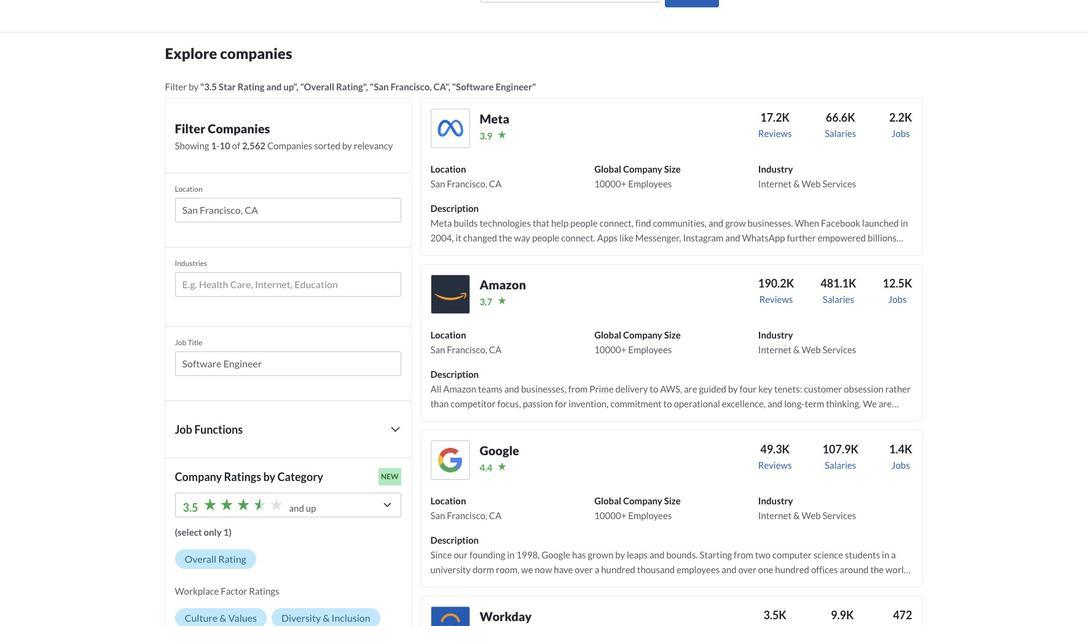 Task type: locate. For each thing, give the bounding box(es) containing it.
salaries for meta
[[825, 128, 857, 139]]

and up focus,
[[505, 384, 520, 395]]

job inside button
[[175, 423, 192, 436]]

people up connect.
[[571, 218, 598, 229]]

2 global company size 10000+ employees from the top
[[595, 329, 681, 355]]

of right 10
[[232, 140, 240, 151]]

francisco, up builds
[[447, 178, 487, 189]]

businesses. up whatsapp
[[748, 218, 793, 229]]

internet down 49.3k reviews in the right bottom of the page
[[759, 510, 792, 521]]

of
[[232, 140, 240, 151], [532, 413, 540, 424]]

Job Title field
[[182, 357, 394, 371]]

reviews
[[759, 128, 792, 139], [760, 294, 793, 305], [759, 460, 792, 471]]

rating inside button
[[218, 553, 246, 565]]

none field location
[[175, 198, 401, 227]]

2 vertical spatial meta
[[526, 247, 548, 258]]

3 web from the top
[[802, 510, 821, 521]]

internet for google
[[759, 510, 792, 521]]

passion
[[523, 398, 553, 409]]

none field job title
[[175, 352, 401, 381]]

0 vertical spatial internet
[[759, 178, 792, 189]]

0 vertical spatial filter
[[165, 81, 187, 92]]

companies
[[208, 121, 270, 136], [267, 140, 313, 151]]

we
[[863, 398, 877, 409]]

2 vertical spatial internet
[[759, 510, 792, 521]]

ca down the 4.4
[[489, 510, 502, 521]]

jobs
[[892, 128, 910, 139], [889, 294, 907, 305], [892, 460, 910, 471]]

0 horizontal spatial that
[[533, 218, 550, 229]]

that down "term"
[[801, 413, 818, 424]]

industry down 190.2k reviews
[[759, 329, 793, 341]]

and down 'operational'
[[710, 413, 725, 424]]

2 internet from the top
[[759, 344, 792, 355]]

job for job functions
[[175, 423, 192, 436]]

2,562
[[242, 140, 266, 151]]

the down technologies at the top of page
[[499, 232, 513, 243]]

meta up next
[[526, 247, 548, 258]]

star
[[219, 81, 236, 92]]

companies right 2,562
[[267, 140, 313, 151]]

1 size from the top
[[664, 163, 681, 175]]

are
[[684, 384, 698, 395], [879, 398, 892, 409]]

1 vertical spatial of
[[532, 413, 540, 424]]

of down passion
[[532, 413, 540, 424]]

evolution
[[545, 262, 583, 273]]

"san
[[370, 81, 389, 92]]

and left 'run'
[[532, 428, 547, 439]]

ca up technologies at the top of page
[[489, 178, 502, 189]]

49.3k
[[761, 443, 790, 456]]

new
[[381, 472, 399, 481]]

in
[[901, 218, 908, 229], [585, 262, 592, 273]]

0 vertical spatial that
[[533, 218, 550, 229]]

the
[[499, 232, 513, 243], [461, 247, 475, 258], [510, 262, 523, 273], [470, 413, 483, 424], [862, 413, 875, 424]]

0 horizontal spatial help
[[469, 262, 486, 273]]

jobs down 1.4k
[[892, 460, 910, 471]]

salaries
[[825, 128, 857, 139], [823, 294, 855, 305], [825, 460, 857, 471]]

their down excitement
[[491, 428, 510, 439]]

3 employees from the top
[[628, 510, 672, 521]]

0 vertical spatial are
[[684, 384, 698, 395]]

2 vertical spatial location san francisco, ca
[[431, 495, 502, 521]]

businesses,
[[521, 384, 567, 395]]

0 vertical spatial web
[[802, 178, 821, 189]]

107.9k salaries
[[823, 443, 859, 471]]

their
[[491, 428, 510, 439], [564, 428, 584, 439]]

0 vertical spatial job
[[175, 338, 186, 347]]

lives
[[512, 428, 530, 439]]

0 vertical spatial size
[[664, 163, 681, 175]]

ca for meta
[[489, 178, 502, 189]]

global for google
[[595, 495, 622, 507]]

1 industry internet & web services from the top
[[759, 163, 857, 189]]

"3.5
[[200, 81, 217, 92]]

rating
[[238, 81, 265, 92], [218, 553, 246, 565]]

none field for industries
[[175, 272, 401, 302]]

culture & values button
[[175, 609, 267, 626]]

size for google
[[664, 495, 681, 507]]

location down meta image
[[431, 163, 466, 175]]

1 global from the top
[[595, 163, 622, 175]]

people up is
[[532, 232, 560, 243]]

social
[[594, 262, 617, 273]]

to inside description meta builds technologies that help people connect, find communities, and grow businesses. when facebook launched in 2004, it changed the way people connect. apps like messenger, instagram and whatsapp further empowered billions around the world. now, meta is moving beyond 2d screens toward immersive experiences like augmented and virtual reality to help build the next evolution in social technology.
[[459, 262, 467, 273]]

3 industry from the top
[[759, 495, 793, 507]]

2 vertical spatial services
[[823, 510, 857, 521]]

2 vertical spatial employees
[[628, 510, 672, 521]]

1 vertical spatial description
[[431, 369, 479, 380]]

0 vertical spatial industry
[[759, 163, 793, 175]]

relevancy
[[354, 140, 393, 151]]

0 vertical spatial san
[[431, 178, 445, 189]]

2 vertical spatial global company size 10000+ employees
[[595, 495, 681, 521]]

2 vertical spatial reviews
[[759, 460, 792, 471]]

amazon inside description all amazon teams and businesses, from prime delivery to aws, are guided by four key tenets: customer obsession rather than competitor focus, passion for invention, commitment to operational excellence, and long-term thinking.    we are driven by the excitement of building technologies, inventing products, and providing services that transform the way our customers live their lives and run their businesses.
[[443, 384, 476, 395]]

in right the launched
[[901, 218, 908, 229]]

location down showing
[[175, 184, 203, 194]]

1 global company size 10000+ employees from the top
[[595, 163, 681, 189]]

0 vertical spatial description
[[431, 203, 479, 214]]

1 vertical spatial ca
[[489, 344, 502, 355]]

san for meta
[[431, 178, 445, 189]]

and left virtual
[[855, 247, 870, 258]]

our
[[895, 413, 909, 424]]

1 services from the top
[[823, 178, 857, 189]]

0 vertical spatial employees
[[628, 178, 672, 189]]

1 vertical spatial industry
[[759, 329, 793, 341]]

meta image
[[431, 109, 470, 148]]

0 horizontal spatial of
[[232, 140, 240, 151]]

jobs inside 12.5k jobs
[[889, 294, 907, 305]]

2 san from the top
[[431, 344, 445, 355]]

3 industry internet & web services from the top
[[759, 495, 857, 521]]

around
[[431, 247, 460, 258]]

49.3k reviews
[[759, 443, 792, 471]]

0 vertical spatial like
[[620, 232, 634, 243]]

to left aws,
[[650, 384, 659, 395]]

francisco,
[[391, 81, 432, 92], [447, 178, 487, 189], [447, 344, 487, 355], [447, 510, 487, 521]]

3 location san francisco, ca from the top
[[431, 495, 502, 521]]

2 vertical spatial san
[[431, 510, 445, 521]]

1 horizontal spatial in
[[901, 218, 908, 229]]

san for amazon
[[431, 344, 445, 355]]

filter left "3.5
[[165, 81, 187, 92]]

& inside button
[[220, 612, 227, 624]]

companies up 10
[[208, 121, 270, 136]]

excitement
[[485, 413, 530, 424]]

internet for amazon
[[759, 344, 792, 355]]

0 horizontal spatial like
[[620, 232, 634, 243]]

none field for location
[[175, 198, 401, 227]]

1 vertical spatial in
[[585, 262, 592, 273]]

2 industry from the top
[[759, 329, 793, 341]]

1 vertical spatial companies
[[267, 140, 313, 151]]

salaries down 66.6k
[[825, 128, 857, 139]]

meta
[[480, 111, 510, 126], [431, 218, 452, 229], [526, 247, 548, 258]]

1 horizontal spatial meta
[[480, 111, 510, 126]]

francisco, for amazon
[[447, 344, 487, 355]]

3 services from the top
[[823, 510, 857, 521]]

grow
[[726, 218, 746, 229]]

1 vertical spatial employees
[[628, 344, 672, 355]]

2 vertical spatial size
[[664, 495, 681, 507]]

1 vertical spatial san
[[431, 344, 445, 355]]

communities,
[[653, 218, 707, 229]]

messenger,
[[636, 232, 682, 243]]

meta up the 2004,
[[431, 218, 452, 229]]

industry internet & web services down 49.3k reviews in the right bottom of the page
[[759, 495, 857, 521]]

salaries down 107.9k
[[825, 460, 857, 471]]

company ratings by category
[[175, 470, 323, 484]]

inclusion
[[332, 612, 371, 624]]

0 horizontal spatial way
[[514, 232, 531, 243]]

meta up 3.9
[[480, 111, 510, 126]]

description inside description meta builds technologies that help people connect, find communities, and grow businesses. when facebook launched in 2004, it changed the way people connect. apps like messenger, instagram and whatsapp further empowered billions around the world. now, meta is moving beyond 2d screens toward immersive experiences like augmented and virtual reality to help build the next evolution in social technology.
[[431, 203, 479, 214]]

1 internet from the top
[[759, 178, 792, 189]]

2 industry internet & web services from the top
[[759, 329, 857, 355]]

to
[[459, 262, 467, 273], [650, 384, 659, 395], [664, 398, 672, 409]]

0 vertical spatial help
[[551, 218, 569, 229]]

2 vertical spatial salaries
[[825, 460, 857, 471]]

0 horizontal spatial amazon
[[443, 384, 476, 395]]

0 horizontal spatial in
[[585, 262, 592, 273]]

businesses. down technologies,
[[585, 428, 631, 439]]

the down it
[[461, 247, 475, 258]]

2 services from the top
[[823, 344, 857, 355]]

ca up teams
[[489, 344, 502, 355]]

reviews down 49.3k
[[759, 460, 792, 471]]

1 vertical spatial job
[[175, 423, 192, 436]]

1 horizontal spatial way
[[877, 413, 893, 424]]

services
[[823, 178, 857, 189], [823, 344, 857, 355], [823, 510, 857, 521]]

san up all
[[431, 344, 445, 355]]

3 global company size 10000+ employees from the top
[[595, 495, 681, 521]]

reviews inside 190.2k reviews
[[760, 294, 793, 305]]

3.5
[[183, 501, 198, 515]]

reality
[[431, 262, 457, 273]]

0 vertical spatial global company size 10000+ employees
[[595, 163, 681, 189]]

size for meta
[[664, 163, 681, 175]]

1 vertical spatial amazon
[[443, 384, 476, 395]]

1 horizontal spatial to
[[650, 384, 659, 395]]

1 vertical spatial filter
[[175, 121, 205, 136]]

are right we
[[879, 398, 892, 409]]

services up "customer"
[[823, 344, 857, 355]]

location san francisco, ca down 3.9
[[431, 163, 502, 189]]

industry for amazon
[[759, 329, 793, 341]]

salaries down 481.1k
[[823, 294, 855, 305]]

filter inside the filter companies showing 1 - 10 of 2,562 companies sorted by relevancy
[[175, 121, 205, 136]]

2 ca from the top
[[489, 344, 502, 355]]

salaries inside the 481.1k salaries
[[823, 294, 855, 305]]

1 vertical spatial salaries
[[823, 294, 855, 305]]

0 vertical spatial salaries
[[825, 128, 857, 139]]

job left title
[[175, 338, 186, 347]]

none field industries
[[175, 272, 401, 302]]

transform
[[820, 413, 860, 424]]

1 vertical spatial industry internet & web services
[[759, 329, 857, 355]]

1 their from the left
[[491, 428, 510, 439]]

facebook
[[821, 218, 861, 229]]

1 industry from the top
[[759, 163, 793, 175]]

-
[[216, 140, 220, 151]]

ca",
[[434, 81, 451, 92]]

virtual
[[872, 247, 898, 258]]

3 internet from the top
[[759, 510, 792, 521]]

francisco, down the 4.4
[[447, 510, 487, 521]]

way
[[514, 232, 531, 243], [877, 413, 893, 424]]

moving
[[558, 247, 587, 258]]

like down 'further'
[[792, 247, 806, 258]]

1 vertical spatial services
[[823, 344, 857, 355]]

overall rating
[[185, 553, 246, 565]]

ratings down functions
[[224, 470, 261, 484]]

3 global from the top
[[595, 495, 622, 507]]

0 vertical spatial ca
[[489, 178, 502, 189]]

internet up key
[[759, 344, 792, 355]]

2 vertical spatial industry
[[759, 495, 793, 507]]

services up facebook
[[823, 178, 857, 189]]

when
[[795, 218, 820, 229]]

of inside the filter companies showing 1 - 10 of 2,562 companies sorted by relevancy
[[232, 140, 240, 151]]

employees for google
[[628, 510, 672, 521]]

businesses.
[[748, 218, 793, 229], [585, 428, 631, 439]]

location san francisco, ca down the 4.4
[[431, 495, 502, 521]]

engineer"
[[496, 81, 536, 92]]

workday image
[[431, 607, 470, 626]]

1 horizontal spatial that
[[801, 413, 818, 424]]

to right reality
[[459, 262, 467, 273]]

francisco, up teams
[[447, 344, 487, 355]]

ratings right factor
[[249, 586, 279, 597]]

0 vertical spatial people
[[571, 218, 598, 229]]

1 job from the top
[[175, 338, 186, 347]]

services down 107.9k salaries
[[823, 510, 857, 521]]

internet up whatsapp
[[759, 178, 792, 189]]

2 vertical spatial 10000+
[[595, 510, 627, 521]]

that inside description all amazon teams and businesses, from prime delivery to aws, are guided by four key tenets: customer obsession rather than competitor focus, passion for invention, commitment to operational excellence, and long-term thinking.    we are driven by the excitement of building technologies, inventing products, and providing services that transform the way our customers live their lives and run their businesses.
[[801, 413, 818, 424]]

none field for job title
[[175, 352, 401, 381]]

None field
[[481, 0, 660, 7], [175, 198, 401, 227], [175, 272, 401, 302], [175, 352, 401, 381], [481, 0, 660, 7]]

2 job from the top
[[175, 423, 192, 436]]

1 web from the top
[[802, 178, 821, 189]]

industry down 49.3k reviews in the right bottom of the page
[[759, 495, 793, 507]]

and up instagram
[[709, 218, 724, 229]]

&
[[794, 178, 800, 189], [794, 344, 800, 355], [794, 510, 800, 521], [220, 612, 227, 624], [323, 612, 330, 624]]

that up is
[[533, 218, 550, 229]]

jobs inside 2.2k jobs
[[892, 128, 910, 139]]

way left our at the right of the page
[[877, 413, 893, 424]]

commitment
[[611, 398, 662, 409]]

1 vertical spatial jobs
[[889, 294, 907, 305]]

0 horizontal spatial meta
[[431, 218, 452, 229]]

like
[[620, 232, 634, 243], [792, 247, 806, 258]]

1 horizontal spatial like
[[792, 247, 806, 258]]

2 10000+ from the top
[[595, 344, 627, 355]]

rating down 1)
[[218, 553, 246, 565]]

services
[[767, 413, 799, 424]]

0 vertical spatial global
[[595, 163, 622, 175]]

2.2k
[[890, 111, 913, 124]]

help up connect.
[[551, 218, 569, 229]]

sorted
[[314, 140, 341, 151]]

0 vertical spatial of
[[232, 140, 240, 151]]

1 vertical spatial are
[[879, 398, 892, 409]]

category
[[278, 470, 323, 484]]

1 horizontal spatial amazon
[[480, 277, 526, 292]]

0 horizontal spatial people
[[532, 232, 560, 243]]

google
[[480, 443, 519, 458]]

3.5k
[[764, 609, 787, 622]]

help down 'world.'
[[469, 262, 486, 273]]

1 vertical spatial rating
[[218, 553, 246, 565]]

the down competitor on the left bottom of page
[[470, 413, 483, 424]]

3 size from the top
[[664, 495, 681, 507]]

san down google image
[[431, 510, 445, 521]]

jobs down 12.5k
[[889, 294, 907, 305]]

66.6k
[[826, 111, 856, 124]]

1 description from the top
[[431, 203, 479, 214]]

by left "3.5
[[189, 81, 199, 92]]

is
[[550, 247, 556, 258]]

jobs down 2.2k
[[892, 128, 910, 139]]

2 vertical spatial global
[[595, 495, 622, 507]]

1 employees from the top
[[628, 178, 672, 189]]

0 horizontal spatial businesses.
[[585, 428, 631, 439]]

web for amazon
[[802, 344, 821, 355]]

0 vertical spatial location san francisco, ca
[[431, 163, 502, 189]]

term
[[805, 398, 825, 409]]

industry internet & web services up when
[[759, 163, 857, 189]]

global for meta
[[595, 163, 622, 175]]

3 ca from the top
[[489, 510, 502, 521]]

2 vertical spatial industry internet & web services
[[759, 495, 857, 521]]

and
[[266, 81, 282, 92], [709, 218, 724, 229], [726, 232, 741, 243], [855, 247, 870, 258], [505, 384, 520, 395], [768, 398, 783, 409], [710, 413, 725, 424], [532, 428, 547, 439], [289, 503, 304, 514]]

global company size 10000+ employees for google
[[595, 495, 681, 521]]

472
[[893, 609, 913, 622]]

2 location san francisco, ca from the top
[[431, 329, 502, 355]]

0 vertical spatial 10000+
[[595, 178, 627, 189]]

0 vertical spatial jobs
[[892, 128, 910, 139]]

2 horizontal spatial meta
[[526, 247, 548, 258]]

description inside description all amazon teams and businesses, from prime delivery to aws, are guided by four key tenets: customer obsession rather than competitor focus, passion for invention, commitment to operational excellence, and long-term thinking.    we are driven by the excitement of building technologies, inventing products, and providing services that transform the way our customers live their lives and run their businesses.
[[431, 369, 479, 380]]

filter up showing
[[175, 121, 205, 136]]

1 vertical spatial 10000+
[[595, 344, 627, 355]]

industry
[[759, 163, 793, 175], [759, 329, 793, 341], [759, 495, 793, 507]]

ca for google
[[489, 510, 502, 521]]

1 vertical spatial location san francisco, ca
[[431, 329, 502, 355]]

2 web from the top
[[802, 344, 821, 355]]

1 vertical spatial that
[[801, 413, 818, 424]]

services for amazon
[[823, 344, 857, 355]]

481.1k
[[821, 277, 857, 290]]

1 vertical spatial people
[[532, 232, 560, 243]]

overall
[[185, 553, 216, 565]]

jobs inside 1.4k jobs
[[892, 460, 910, 471]]

3 san from the top
[[431, 510, 445, 521]]

location for amazon
[[431, 329, 466, 341]]

their right 'run'
[[564, 428, 584, 439]]

long-
[[785, 398, 805, 409]]

472 link
[[893, 607, 913, 626]]

instagram
[[683, 232, 724, 243]]

functions
[[194, 423, 243, 436]]

industry down 17.2k reviews
[[759, 163, 793, 175]]

0 vertical spatial amazon
[[480, 277, 526, 292]]

1 10000+ from the top
[[595, 178, 627, 189]]

0 vertical spatial way
[[514, 232, 531, 243]]

1 vertical spatial global company size 10000+ employees
[[595, 329, 681, 355]]

up
[[306, 503, 316, 514]]

francisco, left the "ca","
[[391, 81, 432, 92]]

1 ca from the top
[[489, 178, 502, 189]]

12.5k jobs
[[883, 277, 913, 305]]

company for amazon
[[623, 329, 663, 341]]

Industries field
[[182, 277, 394, 292]]

company for google
[[623, 495, 663, 507]]

industry internet & web services up "customer"
[[759, 329, 857, 355]]

amazon down build
[[480, 277, 526, 292]]

are up 'operational'
[[684, 384, 698, 395]]

0 vertical spatial to
[[459, 262, 467, 273]]

reviews down "17.2k"
[[759, 128, 792, 139]]

salaries inside 107.9k salaries
[[825, 460, 857, 471]]

amazon up competitor on the left bottom of page
[[443, 384, 476, 395]]

way up now,
[[514, 232, 531, 243]]

google image
[[431, 441, 470, 480]]

2d
[[621, 247, 633, 258]]

2 size from the top
[[664, 329, 681, 341]]

san up the 2004,
[[431, 178, 445, 189]]

location
[[431, 163, 466, 175], [175, 184, 203, 194], [431, 329, 466, 341], [431, 495, 466, 507]]

size for amazon
[[664, 329, 681, 341]]

rating right star
[[238, 81, 265, 92]]

1 location san francisco, ca from the top
[[431, 163, 502, 189]]

1 horizontal spatial people
[[571, 218, 598, 229]]

by down competitor on the left bottom of page
[[458, 413, 468, 424]]

four
[[740, 384, 757, 395]]

2 description from the top
[[431, 369, 479, 380]]

filter
[[165, 81, 187, 92], [175, 121, 205, 136]]

location san francisco, ca for amazon
[[431, 329, 502, 355]]

1 horizontal spatial of
[[532, 413, 540, 424]]

reviews for google
[[759, 460, 792, 471]]

jobs for google
[[892, 460, 910, 471]]

1 vertical spatial size
[[664, 329, 681, 341]]

location san francisco, ca
[[431, 163, 502, 189], [431, 329, 502, 355], [431, 495, 502, 521]]

for
[[555, 398, 567, 409]]

by left four
[[728, 384, 738, 395]]

the down now,
[[510, 262, 523, 273]]

location down google image
[[431, 495, 466, 507]]

global
[[595, 163, 622, 175], [595, 329, 622, 341], [595, 495, 622, 507]]

and up the services
[[768, 398, 783, 409]]

global for amazon
[[595, 329, 622, 341]]

2 employees from the top
[[628, 344, 672, 355]]

to down aws,
[[664, 398, 672, 409]]

by right sorted in the left of the page
[[342, 140, 352, 151]]

0 horizontal spatial are
[[684, 384, 698, 395]]

0 vertical spatial reviews
[[759, 128, 792, 139]]

1 san from the top
[[431, 178, 445, 189]]

2 global from the top
[[595, 329, 622, 341]]

reviews down '190.2k'
[[760, 294, 793, 305]]

location for google
[[431, 495, 466, 507]]

location san francisco, ca for google
[[431, 495, 502, 521]]

1 horizontal spatial businesses.
[[748, 218, 793, 229]]

1 vertical spatial reviews
[[760, 294, 793, 305]]

global company size 10000+ employees
[[595, 163, 681, 189], [595, 329, 681, 355], [595, 495, 681, 521]]

1 horizontal spatial their
[[564, 428, 584, 439]]

3.7
[[480, 296, 493, 307]]

in left social
[[585, 262, 592, 273]]

and up
[[289, 503, 316, 514]]

1 horizontal spatial help
[[551, 218, 569, 229]]

3 10000+ from the top
[[595, 510, 627, 521]]

salaries for google
[[825, 460, 857, 471]]

location down amazon image
[[431, 329, 466, 341]]

like up 2d
[[620, 232, 634, 243]]

107.9k
[[823, 443, 859, 456]]

location san francisco, ca down 3.7
[[431, 329, 502, 355]]

job left functions
[[175, 423, 192, 436]]

2 vertical spatial jobs
[[892, 460, 910, 471]]

& for amazon
[[794, 344, 800, 355]]

job functions button
[[175, 421, 401, 438]]

2 vertical spatial web
[[802, 510, 821, 521]]

toward
[[667, 247, 696, 258]]

internet for meta
[[759, 178, 792, 189]]

10000+
[[595, 178, 627, 189], [595, 344, 627, 355], [595, 510, 627, 521]]



Task type: describe. For each thing, give the bounding box(es) containing it.
1 vertical spatial help
[[469, 262, 486, 273]]

thinking.
[[826, 398, 862, 409]]

connect.
[[561, 232, 596, 243]]

technology.
[[618, 262, 665, 273]]

& inside button
[[323, 612, 330, 624]]

businesses. inside description all amazon teams and businesses, from prime delivery to aws, are guided by four key tenets: customer obsession rather than competitor focus, passion for invention, commitment to operational excellence, and long-term thinking.    we are driven by the excitement of building technologies, inventing products, and providing services that transform the way our customers live their lives and run their businesses.
[[585, 428, 631, 439]]

screens
[[635, 247, 666, 258]]

1
[[211, 140, 216, 151]]

10000+ for amazon
[[595, 344, 627, 355]]

technologies,
[[576, 413, 629, 424]]

0 vertical spatial ratings
[[224, 470, 261, 484]]

0 vertical spatial companies
[[208, 121, 270, 136]]

inventing
[[631, 413, 668, 424]]

2004,
[[431, 232, 454, 243]]

1 vertical spatial to
[[650, 384, 659, 395]]

from
[[568, 384, 588, 395]]

up",
[[284, 81, 299, 92]]

1.4k
[[890, 443, 913, 456]]

& for meta
[[794, 178, 800, 189]]

3.9
[[480, 130, 493, 141]]

"overall
[[300, 81, 335, 92]]

explore companies
[[165, 44, 292, 62]]

culture
[[185, 612, 218, 624]]

aws,
[[660, 384, 683, 395]]

location san francisco, ca for meta
[[431, 163, 502, 189]]

190.2k
[[759, 277, 794, 290]]

filter for by
[[165, 81, 187, 92]]

global company size 10000+ employees for meta
[[595, 163, 681, 189]]

reviews for meta
[[759, 128, 792, 139]]

and left up",
[[266, 81, 282, 92]]

66.6k salaries
[[825, 111, 857, 139]]

(select
[[175, 527, 202, 538]]

"software
[[452, 81, 494, 92]]

way inside description meta builds technologies that help people connect, find communities, and grow businesses. when facebook launched in 2004, it changed the way people connect. apps like messenger, instagram and whatsapp further empowered billions around the world. now, meta is moving beyond 2d screens toward immersive experiences like augmented and virtual reality to help build the next evolution in social technology.
[[514, 232, 531, 243]]

workplace factor ratings
[[175, 586, 279, 597]]

obsession
[[844, 384, 884, 395]]

Location field
[[182, 203, 394, 218]]

businesses. inside description meta builds technologies that help people connect, find communities, and grow businesses. when facebook launched in 2004, it changed the way people connect. apps like messenger, instagram and whatsapp further empowered billions around the world. now, meta is moving beyond 2d screens toward immersive experiences like augmented and virtual reality to help build the next evolution in social technology.
[[748, 218, 793, 229]]

2 vertical spatial to
[[664, 398, 672, 409]]

filter companies showing 1 - 10 of 2,562 companies sorted by relevancy
[[175, 121, 393, 151]]

diversity & inclusion button
[[272, 609, 380, 626]]

global company size 10000+ employees for amazon
[[595, 329, 681, 355]]

live
[[475, 428, 489, 439]]

apps
[[597, 232, 618, 243]]

now,
[[504, 247, 525, 258]]

competitor
[[451, 398, 496, 409]]

build
[[488, 262, 508, 273]]

industry for meta
[[759, 163, 793, 175]]

immersive
[[698, 247, 740, 258]]

industry internet & web services for meta
[[759, 163, 857, 189]]

description meta builds technologies that help people connect, find communities, and grow businesses. when facebook launched in 2004, it changed the way people connect. apps like messenger, instagram and whatsapp further empowered billions around the world. now, meta is moving beyond 2d screens toward immersive experiences like augmented and virtual reality to help build the next evolution in social technology.
[[431, 203, 908, 273]]

3.5k link
[[759, 607, 792, 626]]

than
[[431, 398, 449, 409]]

diversity & inclusion
[[282, 612, 371, 624]]

industry internet & web services for amazon
[[759, 329, 857, 355]]

overall rating button
[[175, 550, 256, 569]]

1 vertical spatial meta
[[431, 218, 452, 229]]

rather
[[886, 384, 911, 395]]

3 description from the top
[[431, 535, 479, 546]]

description all amazon teams and businesses, from prime delivery to aws, are guided by four key tenets: customer obsession rather than competitor focus, passion for invention, commitment to operational excellence, and long-term thinking.    we are driven by the excitement of building technologies, inventing products, and providing services that transform the way our customers live their lives and run their businesses.
[[431, 369, 911, 439]]

guided
[[699, 384, 727, 395]]

job functions
[[175, 423, 243, 436]]

culture & values
[[185, 612, 257, 624]]

workday
[[480, 609, 532, 624]]

providing
[[727, 413, 765, 424]]

world.
[[477, 247, 502, 258]]

1.4k jobs
[[890, 443, 913, 471]]

& for google
[[794, 510, 800, 521]]

rating",
[[336, 81, 368, 92]]

francisco, for meta
[[447, 178, 487, 189]]

connect,
[[600, 218, 634, 229]]

francisco, for google
[[447, 510, 487, 521]]

job for job title
[[175, 338, 186, 347]]

filter for companies
[[175, 121, 205, 136]]

10000+ for google
[[595, 510, 627, 521]]

employees for amazon
[[628, 344, 672, 355]]

values
[[228, 612, 257, 624]]

by left category
[[263, 470, 275, 484]]

of inside description all amazon teams and businesses, from prime delivery to aws, are guided by four key tenets: customer obsession rather than competitor focus, passion for invention, commitment to operational excellence, and long-term thinking.    we are driven by the excitement of building technologies, inventing products, and providing services that transform the way our customers live their lives and run their businesses.
[[532, 413, 540, 424]]

teams
[[478, 384, 503, 395]]

the down we
[[862, 413, 875, 424]]

focus,
[[498, 398, 521, 409]]

0 vertical spatial meta
[[480, 111, 510, 126]]

jobs for amazon
[[889, 294, 907, 305]]

further
[[787, 232, 816, 243]]

building
[[542, 413, 574, 424]]

reviews for amazon
[[760, 294, 793, 305]]

10
[[220, 140, 230, 151]]

way inside description all amazon teams and businesses, from prime delivery to aws, are guided by four key tenets: customer obsession rather than competitor focus, passion for invention, commitment to operational excellence, and long-term thinking.    we are driven by the excitement of building technologies, inventing products, and providing services that transform the way our customers live their lives and run their businesses.
[[877, 413, 893, 424]]

2 their from the left
[[564, 428, 584, 439]]

job title
[[175, 338, 203, 347]]

showing
[[175, 140, 209, 151]]

0 vertical spatial rating
[[238, 81, 265, 92]]

1 vertical spatial ratings
[[249, 586, 279, 597]]

run
[[548, 428, 562, 439]]

17.2k reviews
[[759, 111, 792, 139]]

key
[[759, 384, 773, 395]]

that inside description meta builds technologies that help people connect, find communities, and grow businesses. when facebook launched in 2004, it changed the way people connect. apps like messenger, instagram and whatsapp further empowered billions around the world. now, meta is moving beyond 2d screens toward immersive experiences like augmented and virtual reality to help build the next evolution in social technology.
[[533, 218, 550, 229]]

web for google
[[802, 510, 821, 521]]

by inside the filter companies showing 1 - 10 of 2,562 companies sorted by relevancy
[[342, 140, 352, 151]]

and down the grow
[[726, 232, 741, 243]]

2.2k jobs
[[890, 111, 913, 139]]

jobs for meta
[[892, 128, 910, 139]]

employees for meta
[[628, 178, 672, 189]]

1)
[[223, 527, 232, 538]]

190.2k reviews
[[759, 277, 794, 305]]

description for meta
[[431, 203, 479, 214]]

ca for amazon
[[489, 344, 502, 355]]

services for google
[[823, 510, 857, 521]]

industry for google
[[759, 495, 793, 507]]

company for meta
[[623, 163, 663, 175]]

salaries for amazon
[[823, 294, 855, 305]]

services for meta
[[823, 178, 857, 189]]

9.9k
[[831, 609, 854, 622]]

amazon image
[[431, 275, 470, 314]]

description for amazon
[[431, 369, 479, 380]]

only
[[204, 527, 222, 538]]

0 vertical spatial in
[[901, 218, 908, 229]]

4.4
[[480, 462, 493, 473]]

san for google
[[431, 510, 445, 521]]

1 vertical spatial like
[[792, 247, 806, 258]]

driven
[[431, 413, 456, 424]]

location for meta
[[431, 163, 466, 175]]

billions
[[868, 232, 897, 243]]

1 horizontal spatial are
[[879, 398, 892, 409]]

and left 'up'
[[289, 503, 304, 514]]

beyond
[[589, 247, 619, 258]]

10000+ for meta
[[595, 178, 627, 189]]

web for meta
[[802, 178, 821, 189]]

it
[[456, 232, 462, 243]]

industry internet & web services for google
[[759, 495, 857, 521]]



Task type: vqa. For each thing, say whether or not it's contained in the screenshot.


